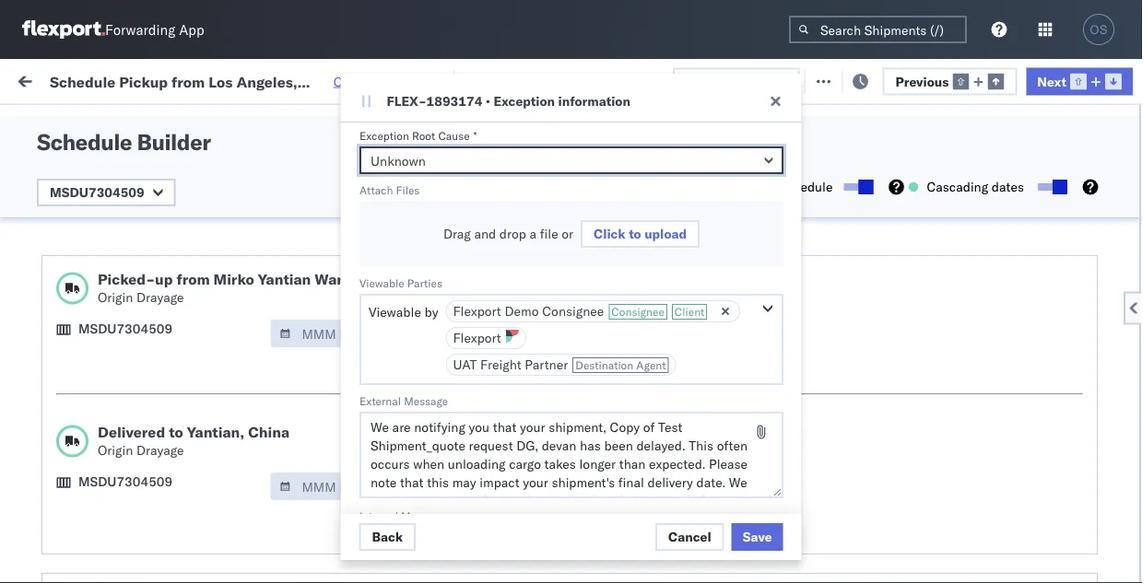 Task type: describe. For each thing, give the bounding box(es) containing it.
5 - from the top
[[879, 531, 887, 547]]

-- : -- -- text field
[[400, 473, 531, 501]]

name
[[645, 151, 675, 165]]

5 karl from the top
[[891, 531, 914, 547]]

2 vertical spatial 23,
[[335, 369, 355, 385]]

1 nyku974399 from the top
[[1065, 490, 1143, 506]]

2023 right 28,
[[358, 450, 390, 466]]

schedule delivery appointment for second schedule delivery appointment button from the top of the page
[[42, 327, 227, 343]]

5 account from the top
[[827, 531, 876, 547]]

snoozed : no
[[382, 114, 447, 128]]

dec down progress
[[319, 166, 343, 182]]

in
[[275, 114, 285, 128]]

status : ready for work, blocked, in progress
[[100, 114, 334, 128]]

to for upload
[[629, 226, 641, 242]]

confirm for confirm pickup from rotterdam, netherlands
[[42, 561, 90, 577]]

2 customs from the top
[[88, 440, 140, 456]]

schedule builder
[[37, 128, 211, 156]]

jan down 8:30 pm pst, jan 28, 2023 on the left of the page
[[311, 490, 332, 506]]

cascading dates
[[927, 179, 1025, 195]]

on
[[451, 71, 466, 88]]

from inside picked-up from mirko yantian warehouse origin drayage
[[177, 270, 210, 289]]

netherlands for 1st schedule pickup from rotterdam, netherlands link from the top of the page
[[42, 377, 115, 393]]

flexport demo consignee consignee
[[453, 303, 665, 320]]

information
[[559, 93, 631, 109]]

workitem
[[20, 151, 69, 165]]

blocked,
[[226, 114, 272, 128]]

6:00 am pst, dec 24, 2022
[[225, 287, 395, 303]]

no
[[432, 114, 447, 128]]

forwarding app
[[105, 21, 204, 38]]

for
[[176, 114, 191, 128]]

progress
[[288, 114, 334, 128]]

8 resize handle column header from the left
[[1110, 143, 1132, 584]]

appointment for second schedule delivery appointment button from the top of the page
[[151, 327, 227, 343]]

1 flex-1889466 from the top
[[946, 166, 1042, 182]]

2 documents from the top
[[42, 458, 109, 474]]

1 30, from the top
[[335, 490, 355, 506]]

760 at risk
[[339, 71, 402, 88]]

drag and drop a file or
[[443, 226, 573, 242]]

west
[[789, 409, 819, 425]]

mmm d, yyyy text field for delivered to yantian, china
[[271, 473, 402, 501]]

2 integration from the top
[[732, 369, 796, 385]]

1 lhuu789456 from the top
[[1065, 165, 1143, 181]]

my work
[[18, 67, 100, 92]]

schedule for first schedule delivery appointment button from the bottom
[[42, 489, 97, 506]]

los for confirm pickup from los angeles, ca link
[[166, 237, 187, 253]]

confirm delivery
[[42, 286, 140, 303]]

3 8:30 from the top
[[225, 450, 253, 466]]

upload customs clearance documents button
[[42, 114, 262, 153]]

4 resize handle column header from the left
[[581, 143, 603, 584]]

flex-1893174 • exception information
[[387, 93, 631, 109]]

destination
[[575, 359, 634, 373]]

confirm delivery button
[[42, 286, 140, 306]]

flexport. image
[[22, 20, 105, 39]]

consignee inside button
[[732, 151, 786, 165]]

yantian
[[258, 270, 311, 289]]

consignee button
[[723, 147, 889, 165]]

pickup for second schedule pickup from los angeles, ca link from the bottom of the page
[[100, 155, 140, 172]]

3 resize handle column header from the left
[[461, 143, 483, 584]]

6 fcl from the top
[[534, 369, 557, 385]]

message for internal message
[[401, 510, 445, 524]]

batch
[[1040, 71, 1076, 88]]

dec up warehouse
[[311, 247, 335, 263]]

2 schedule pickup from rotterdam, netherlands link from the top
[[42, 520, 262, 557]]

mode button
[[483, 147, 585, 165]]

Search Shipments (/) text field
[[790, 16, 968, 43]]

delivered
[[98, 423, 165, 442]]

from for second schedule pickup from los angeles, ca link from the bottom of the page
[[144, 155, 171, 172]]

work
[[53, 67, 100, 92]]

cascading
[[927, 179, 989, 195]]

app
[[179, 21, 204, 38]]

2 karl from the top
[[891, 369, 914, 385]]

3 lhuu789456 from the top
[[1065, 246, 1143, 262]]

2022 up viewable by
[[363, 287, 395, 303]]

2 lagerfeld from the top
[[918, 369, 973, 385]]

filtered
[[18, 113, 63, 129]]

netherlands for "confirm pickup from rotterdam, netherlands" link
[[42, 580, 115, 584]]

3 schedule delivery appointment button from the top
[[42, 488, 227, 509]]

1 8:30 pm pst, jan 23, 2023 from the top
[[225, 328, 390, 344]]

save button
[[732, 524, 784, 551]]

work,
[[194, 114, 223, 128]]

*
[[473, 129, 477, 143]]

2 schedule delivery appointment button from the top
[[42, 326, 227, 346]]

snoozed
[[382, 114, 424, 128]]

2023 down viewable by
[[358, 328, 390, 344]]

2 fcl from the top
[[534, 206, 557, 222]]

previous
[[896, 73, 950, 89]]

confirm delivery link
[[42, 286, 140, 304]]

save
[[743, 529, 773, 545]]

9 fcl from the top
[[534, 490, 557, 506]]

netherlands for 2nd schedule pickup from rotterdam, netherlands link from the top
[[42, 539, 115, 555]]

lock
[[748, 179, 776, 195]]

1 8:30 from the top
[[225, 328, 253, 344]]

0 vertical spatial angeles,
[[198, 155, 249, 172]]

schedule for third schedule delivery appointment button from the bottom
[[42, 205, 97, 221]]

2 ocean fcl from the top
[[493, 206, 557, 222]]

2 8:30 from the top
[[225, 369, 253, 385]]

snooze
[[428, 151, 464, 165]]

2 flex-1889466 from the top
[[946, 206, 1042, 222]]

24, for 2022
[[339, 287, 359, 303]]

1 - from the top
[[879, 328, 887, 344]]

8:30 pm pst, jan 28, 2023
[[225, 450, 390, 466]]

1 ocean fcl from the top
[[493, 166, 557, 182]]

3 account from the top
[[827, 450, 876, 466]]

11:59 pm pst, jan 24, 2023
[[225, 409, 398, 425]]

5 integration from the top
[[732, 531, 796, 547]]

pm inside due jan 12, 11:59 pm
[[572, 92, 592, 108]]

msdu7304509 inside button
[[50, 184, 145, 201]]

delivery for the confirm delivery button
[[93, 286, 140, 303]]

schedule for second schedule delivery appointment button from the top of the page
[[42, 327, 97, 343]]

demo
[[505, 303, 539, 320]]

jan up 11:59 pm pst, jan 24, 2023 on the left
[[311, 369, 332, 385]]

upload for 2nd the upload customs clearance documents link from the top of the page
[[42, 440, 84, 456]]

2022 up warehouse
[[362, 247, 394, 263]]

2 nyku974399 from the top
[[1065, 530, 1143, 547]]

7 resize handle column header from the left
[[1033, 143, 1055, 584]]

1 5:30 pm pst, jan 30, 2023 from the top
[[225, 490, 390, 506]]

Search Work text field
[[523, 66, 724, 94]]

2 1889466 from the top
[[986, 206, 1042, 222]]

and
[[474, 226, 496, 242]]

from for 2nd schedule pickup from rotterdam, netherlands link from the top
[[144, 521, 171, 537]]

dec up 4:00 pm pst, dec 23, 2022
[[319, 206, 343, 222]]

1 schedule pickup from rotterdam, netherlands button from the top
[[42, 357, 262, 396]]

my
[[18, 67, 48, 92]]

yantian,
[[187, 423, 245, 442]]

os
[[1091, 23, 1108, 36]]

viewable parties
[[359, 276, 442, 290]]

1 account from the top
[[827, 328, 876, 344]]

abcd123456
[[1065, 409, 1143, 425]]

confirm pickup from los angeles, ca
[[42, 237, 241, 271]]

builder
[[137, 128, 211, 156]]

pickup for "confirm pickup from rotterdam, netherlands" link
[[93, 561, 133, 577]]

confirm pickup from rotterdam, netherlands
[[42, 561, 232, 584]]

3 fcl from the top
[[534, 247, 557, 263]]

internal message
[[359, 510, 445, 524]]

1 schedule pickup from los angeles, ca button from the top
[[42, 155, 262, 193]]

schedule delivery appointment for third schedule delivery appointment button from the bottom
[[42, 205, 227, 221]]

pickup for 2nd schedule pickup from rotterdam, netherlands link from the top
[[100, 521, 140, 537]]

2 schedule pickup from los angeles, ca button from the top
[[42, 398, 262, 437]]

viewable by
[[369, 304, 438, 321]]

4 karl from the top
[[891, 490, 914, 506]]

previous button
[[883, 68, 1018, 95]]

4 fcl from the top
[[534, 287, 557, 303]]

3 - from the top
[[879, 450, 887, 466]]

0 vertical spatial 23,
[[338, 247, 358, 263]]

•
[[486, 93, 491, 109]]

4 integration from the top
[[732, 490, 796, 506]]

parties
[[407, 276, 442, 290]]

delivered to yantian, china origin drayage
[[98, 423, 290, 459]]

hkt
[[540, 479, 566, 495]]

agent
[[636, 359, 666, 373]]

schedule for second schedule pickup from los angeles, ca button
[[42, 399, 97, 415]]

schedule for 1st schedule pickup from rotterdam, netherlands button from the bottom of the page
[[42, 521, 97, 537]]

1 integration test account - karl lagerfeld from the top
[[732, 328, 973, 344]]

1 resize handle column header from the left
[[264, 143, 286, 584]]

vandelay west
[[732, 409, 819, 425]]

mmm d, yyyy text field for picked-up from mirko yantian warehouse
[[271, 320, 402, 348]]

jan down 6:00 am pst, dec 24, 2022
[[311, 328, 332, 344]]

4 account from the top
[[827, 490, 876, 506]]

import
[[155, 71, 197, 88]]

msdu7304509 button
[[37, 179, 176, 207]]

3 flex-1889466 from the top
[[946, 247, 1042, 263]]

external
[[359, 394, 401, 408]]

3 ocean fcl from the top
[[493, 247, 557, 263]]

11:59 down blocked,
[[225, 166, 261, 182]]

pickup for confirm pickup from los angeles, ca link
[[93, 237, 133, 253]]

uat freight partner destination agent
[[453, 357, 666, 373]]

schedule pickup from los angeles, ca for second schedule pickup from los angeles, ca link from the bottom of the page
[[42, 155, 249, 190]]

1 fcl from the top
[[534, 166, 557, 182]]

1 5:30 from the top
[[225, 490, 253, 506]]

2 5:30 pm pst, jan 30, 2023 from the top
[[225, 531, 390, 547]]

dates
[[992, 179, 1025, 195]]

action
[[1080, 71, 1120, 88]]

2 resize handle column header from the left
[[397, 143, 419, 584]]

customs inside button
[[88, 115, 140, 131]]

rotterdam, for 2nd schedule pickup from rotterdam, netherlands button from the bottom of the page
[[174, 358, 239, 375]]

work
[[200, 71, 233, 88]]

cause
[[438, 129, 470, 143]]

vandelay for vandelay
[[613, 409, 666, 425]]

batch action
[[1040, 71, 1120, 88]]

dec right the yantian
[[312, 287, 336, 303]]

flexport button
[[446, 327, 526, 350]]

click
[[594, 226, 626, 242]]

-- : -- -- text field
[[400, 320, 531, 348]]

ca inside confirm pickup from los angeles, ca
[[42, 255, 60, 271]]

filtered by:
[[18, 113, 85, 129]]

confirm pickup from rotterdam, netherlands link
[[42, 560, 262, 584]]

1 upload customs clearance documents link from the top
[[42, 114, 262, 151]]

up
[[155, 270, 173, 289]]

2 lhuu789456 from the top
[[1065, 206, 1143, 222]]

workitem button
[[11, 147, 268, 165]]

status
[[100, 114, 132, 128]]

drop
[[499, 226, 526, 242]]

1 11:59 pm pst, dec 13, 2022 from the top
[[225, 166, 402, 182]]

2 vertical spatial angeles,
[[198, 399, 249, 415]]

flexport for flexport
[[453, 330, 501, 346]]

click to upload
[[594, 226, 687, 242]]

rotterdam, for 1st schedule pickup from rotterdam, netherlands button from the bottom of the page
[[174, 521, 239, 537]]

client name
[[613, 151, 675, 165]]

back button
[[359, 524, 416, 551]]

1 1889466 from the top
[[986, 166, 1042, 182]]

4 ocean fcl from the top
[[493, 287, 557, 303]]

appointment for third schedule delivery appointment button from the bottom
[[151, 205, 227, 221]]

0 vertical spatial exception
[[494, 93, 555, 109]]



Task type: vqa. For each thing, say whether or not it's contained in the screenshot.
the Rotterdam, to the top
yes



Task type: locate. For each thing, give the bounding box(es) containing it.
documents down by:
[[42, 133, 109, 149]]

documents
[[42, 133, 109, 149], [42, 458, 109, 474]]

11:59 inside due jan 12, 11:59 pm
[[619, 73, 655, 89]]

2 mmm d, yyyy text field from the top
[[271, 473, 402, 501]]

3 appointment from the top
[[151, 489, 227, 506]]

lagerfeld
[[918, 328, 973, 344], [918, 369, 973, 385], [918, 450, 973, 466], [918, 490, 973, 506], [918, 531, 973, 547]]

documents inside button
[[42, 133, 109, 149]]

1 vertical spatial 24,
[[343, 409, 363, 425]]

file
[[540, 226, 558, 242]]

fcl down file
[[534, 247, 557, 263]]

1 schedule pickup from los angeles, ca from the top
[[42, 155, 249, 190]]

1 ca from the top
[[42, 174, 60, 190]]

0 vertical spatial 11:59 pm pst, dec 13, 2022
[[225, 166, 402, 182]]

schedule delivery appointment button down 'picked-'
[[42, 326, 227, 346]]

2 vertical spatial schedule delivery appointment link
[[42, 488, 227, 507]]

los up up
[[166, 237, 187, 253]]

2023 down external
[[366, 409, 398, 425]]

drayage inside picked-up from mirko yantian warehouse origin drayage
[[137, 290, 184, 306]]

risk
[[381, 71, 402, 88]]

1 vertical spatial gvcu526586
[[1065, 368, 1143, 384]]

0 vertical spatial to
[[629, 226, 641, 242]]

0 vertical spatial nyku974399
[[1065, 490, 1143, 506]]

4:00
[[225, 247, 253, 263]]

fcl down partner
[[534, 409, 557, 425]]

schedule pickup from rotterdam, netherlands up delivered
[[42, 358, 239, 393]]

0 vertical spatial 8:30 pm pst, jan 23, 2023
[[225, 328, 390, 344]]

1 vertical spatial 13,
[[346, 206, 366, 222]]

schedule delivery appointment for first schedule delivery appointment button from the bottom
[[42, 489, 227, 506]]

1 vertical spatial angeles,
[[190, 237, 241, 253]]

delivery
[[100, 205, 148, 221], [93, 286, 140, 303], [100, 327, 148, 343], [100, 489, 148, 506]]

205
[[424, 71, 448, 88]]

2 vertical spatial msdu7304509
[[78, 474, 173, 490]]

confirm pickup from los angeles, ca button
[[42, 236, 262, 274]]

rotterdam, for confirm pickup from rotterdam, netherlands button
[[166, 561, 232, 577]]

2 30, from the top
[[335, 531, 355, 547]]

0 vertical spatial schedule delivery appointment link
[[42, 204, 227, 223]]

forwarding app link
[[22, 20, 204, 39]]

0 vertical spatial schedule delivery appointment button
[[42, 204, 227, 225]]

delivery for first schedule delivery appointment button from the bottom
[[100, 489, 148, 506]]

origin
[[98, 290, 133, 306], [98, 443, 133, 459]]

upload up workitem
[[42, 115, 84, 131]]

schedule delivery appointment button
[[42, 204, 227, 225], [42, 326, 227, 346], [42, 488, 227, 509]]

0 horizontal spatial :
[[132, 114, 136, 128]]

:
[[132, 114, 136, 128], [424, 114, 428, 128]]

0 vertical spatial schedule pickup from rotterdam, netherlands button
[[42, 357, 262, 396]]

viewable for viewable parties
[[359, 276, 404, 290]]

viewable down viewable parties
[[369, 304, 421, 321]]

import work button
[[148, 59, 240, 101]]

fcl up file
[[534, 206, 557, 222]]

flexport
[[453, 303, 501, 320], [453, 330, 501, 346]]

0 vertical spatial message
[[247, 71, 299, 88]]

from for 2nd schedule pickup from los angeles, ca link from the top of the page
[[144, 399, 171, 415]]

1 flexport from the top
[[453, 303, 501, 320]]

0 vertical spatial 5:30
[[225, 490, 253, 506]]

to for yantian,
[[169, 423, 183, 442]]

by:
[[67, 113, 85, 129]]

3 ca from the top
[[42, 417, 60, 434]]

1 vertical spatial schedule pickup from rotterdam, netherlands
[[42, 521, 239, 555]]

4 lhuu789456 from the top
[[1065, 287, 1143, 303]]

dec
[[319, 166, 343, 182], [319, 206, 343, 222], [311, 247, 335, 263], [312, 287, 336, 303]]

lock schedule
[[748, 179, 833, 195]]

internal
[[359, 510, 398, 524]]

flexport up -- : -- -- text field
[[453, 303, 501, 320]]

to left yantian,
[[169, 423, 183, 442]]

resize handle column header
[[264, 143, 286, 584], [397, 143, 419, 584], [461, 143, 483, 584], [581, 143, 603, 584], [701, 143, 723, 584], [886, 143, 908, 584], [1033, 143, 1055, 584], [1110, 143, 1132, 584]]

schedule delivery appointment link down delivered
[[42, 488, 227, 507]]

mmm d, yyyy text field down 6:00 am pst, dec 24, 2022
[[271, 320, 402, 348]]

9 ocean fcl from the top
[[493, 490, 557, 506]]

schedule delivery appointment button down delivered
[[42, 488, 227, 509]]

3 schedule delivery appointment from the top
[[42, 489, 227, 506]]

client down upload
[[675, 305, 705, 319]]

0 vertical spatial msdu7304509
[[50, 184, 145, 201]]

am
[[256, 287, 278, 303]]

confirm
[[42, 237, 90, 253], [42, 286, 90, 303], [42, 561, 90, 577]]

consignee
[[732, 151, 786, 165], [542, 303, 604, 320], [611, 305, 665, 319]]

to inside delivered to yantian, china origin drayage
[[169, 423, 183, 442]]

confirm inside confirm pickup from los angeles, ca
[[42, 237, 90, 253]]

0 vertical spatial upload
[[42, 115, 84, 131]]

jan left back 'button'
[[311, 531, 332, 547]]

message right external
[[404, 394, 448, 408]]

1 gvcu526586 from the top
[[1065, 327, 1143, 344]]

0 vertical spatial documents
[[42, 133, 109, 149]]

cst
[[541, 326, 565, 342]]

consignee up agent
[[611, 305, 665, 319]]

appointment for first schedule delivery appointment button from the bottom
[[151, 489, 227, 506]]

fcl
[[534, 166, 557, 182], [534, 206, 557, 222], [534, 247, 557, 263], [534, 287, 557, 303], [534, 328, 557, 344], [534, 369, 557, 385], [534, 409, 557, 425], [534, 450, 557, 466], [534, 490, 557, 506]]

schedule delivery appointment down 'picked-'
[[42, 327, 227, 343]]

schedule delivery appointment link for third schedule delivery appointment button from the bottom
[[42, 204, 227, 223]]

4 lagerfeld from the top
[[918, 490, 973, 506]]

upload customs clearance documents link
[[42, 114, 262, 151], [42, 439, 262, 476]]

schedule pickup from rotterdam, netherlands for 1st schedule pickup from rotterdam, netherlands link from the top of the page
[[42, 358, 239, 393]]

1 schedule pickup from los angeles, ca link from the top
[[42, 155, 262, 191]]

1 vertical spatial 5:30 pm pst, jan 30, 2023
[[225, 531, 390, 547]]

1 vertical spatial origin
[[98, 443, 133, 459]]

1 netherlands from the top
[[42, 377, 115, 393]]

clearance for first the upload customs clearance documents link
[[143, 115, 202, 131]]

11:59 right 12,
[[619, 73, 655, 89]]

1 vertical spatial los
[[166, 237, 187, 253]]

schedule delivery appointment link for second schedule delivery appointment button from the top of the page
[[42, 326, 227, 345]]

2 vertical spatial gvcu526586
[[1065, 449, 1143, 465]]

schedule pickup from rotterdam, netherlands button up delivered
[[42, 357, 262, 396]]

1 vertical spatial upload customs clearance documents
[[42, 440, 202, 474]]

1 vertical spatial netherlands
[[42, 539, 115, 555]]

2 clearance from the top
[[143, 440, 202, 456]]

8 fcl from the top
[[534, 450, 557, 466]]

schedule delivery appointment link up confirm pickup from los angeles, ca
[[42, 204, 227, 223]]

upload inside button
[[42, 115, 84, 131]]

1 horizontal spatial exception
[[494, 93, 555, 109]]

2 5:30 from the top
[[225, 531, 253, 547]]

0 horizontal spatial client
[[613, 151, 642, 165]]

netherlands inside confirm pickup from rotterdam, netherlands
[[42, 580, 115, 584]]

: left no
[[424, 114, 428, 128]]

5 integration test account - karl lagerfeld from the top
[[732, 531, 973, 547]]

2 schedule delivery appointment link from the top
[[42, 326, 227, 345]]

3 lagerfeld from the top
[[918, 450, 973, 466]]

from for confirm pickup from los angeles, ca link
[[136, 237, 163, 253]]

2022 down attach files
[[370, 206, 402, 222]]

1 vertical spatial viewable
[[369, 304, 421, 321]]

30, left back 'button'
[[335, 531, 355, 547]]

consignee up cst
[[542, 303, 604, 320]]

1 schedule delivery appointment button from the top
[[42, 204, 227, 225]]

clearance inside button
[[143, 115, 202, 131]]

upload left delivered
[[42, 440, 84, 456]]

30,
[[335, 490, 355, 506], [335, 531, 355, 547]]

1 vertical spatial drayage
[[137, 443, 184, 459]]

or
[[562, 226, 573, 242]]

warehouse
[[315, 270, 394, 289]]

0 horizontal spatial vandelay
[[613, 409, 666, 425]]

5 lagerfeld from the top
[[918, 531, 973, 547]]

2 schedule pickup from los angeles, ca link from the top
[[42, 398, 262, 435]]

message up in
[[247, 71, 299, 88]]

1 vertical spatial upload
[[42, 440, 84, 456]]

7 fcl from the top
[[534, 409, 557, 425]]

from for "confirm pickup from rotterdam, netherlands" link
[[136, 561, 163, 577]]

5:30 pm pst, jan 30, 2023 down 8:30 pm pst, jan 28, 2023 on the left of the page
[[225, 490, 390, 506]]

ca
[[42, 174, 60, 190], [42, 255, 60, 271], [42, 417, 60, 434]]

from inside confirm pickup from rotterdam, netherlands
[[136, 561, 163, 577]]

schedule pickup from rotterdam, netherlands up confirm pickup from rotterdam, netherlands
[[42, 521, 239, 555]]

8:30 pm pst, jan 23, 2023
[[225, 328, 390, 344], [225, 369, 390, 385]]

delivery for third schedule delivery appointment button from the bottom
[[100, 205, 148, 221]]

schedule pickup from rotterdam, netherlands for 2nd schedule pickup from rotterdam, netherlands link from the top
[[42, 521, 239, 555]]

ready
[[140, 114, 173, 128]]

1 vertical spatial message
[[404, 394, 448, 408]]

los for 2nd schedule pickup from los angeles, ca link from the top of the page
[[174, 399, 195, 415]]

2 11:59 pm pst, dec 13, 2022 from the top
[[225, 206, 402, 222]]

3 gvcu526586 from the top
[[1065, 449, 1143, 465]]

0 horizontal spatial consignee
[[542, 303, 604, 320]]

5 fcl from the top
[[534, 328, 557, 344]]

6 resize handle column header from the left
[[886, 143, 908, 584]]

1 vertical spatial schedule delivery appointment
[[42, 327, 227, 343]]

exception up consignee button
[[728, 73, 788, 89]]

24, for 2023
[[343, 409, 363, 425]]

3 integration from the top
[[732, 450, 796, 466]]

appointment down up
[[151, 327, 227, 343]]

2 - from the top
[[879, 369, 887, 385]]

clearance for 2nd the upload customs clearance documents link from the top of the page
[[143, 440, 202, 456]]

upload
[[644, 226, 687, 242]]

delivery down the confirm delivery button
[[100, 327, 148, 343]]

1 drayage from the top
[[137, 290, 184, 306]]

0 vertical spatial customs
[[88, 115, 140, 131]]

0 horizontal spatial exception
[[728, 73, 788, 89]]

confirm for confirm pickup from los angeles, ca
[[42, 237, 90, 253]]

msdu7304509 down the confirm delivery button
[[78, 321, 173, 337]]

partner
[[525, 357, 568, 373]]

msdu7304509 for picked-up from mirko yantian warehouse
[[78, 321, 173, 337]]

23, up warehouse
[[338, 247, 358, 263]]

viewable up viewable by
[[359, 276, 404, 290]]

1 vertical spatial flex-1889466
[[946, 206, 1042, 222]]

11:59 pm pst, dec 13, 2022 up 4:00 pm pst, dec 23, 2022
[[225, 206, 402, 222]]

origin down 'picked-'
[[98, 290, 133, 306]]

0 vertical spatial 13,
[[346, 166, 366, 182]]

: left ready
[[132, 114, 136, 128]]

flexport up uat
[[453, 330, 501, 346]]

23, down 6:00 am pst, dec 24, 2022
[[335, 328, 355, 344]]

1 vertical spatial msdu7304509
[[78, 321, 173, 337]]

to
[[629, 226, 641, 242], [169, 423, 183, 442]]

origin inside picked-up from mirko yantian warehouse origin drayage
[[98, 290, 133, 306]]

2 vertical spatial confirm
[[42, 561, 90, 577]]

client for client
[[675, 305, 705, 319]]

pickup for 2nd schedule pickup from los angeles, ca link from the top of the page
[[100, 399, 140, 415]]

back
[[372, 529, 403, 545]]

13, down attach
[[346, 206, 366, 222]]

2 vertical spatial schedule delivery appointment button
[[42, 488, 227, 509]]

1 vertical spatial rotterdam,
[[174, 521, 239, 537]]

1 horizontal spatial consignee
[[611, 305, 665, 319]]

angeles,
[[198, 155, 249, 172], [190, 237, 241, 253], [198, 399, 249, 415]]

1 horizontal spatial to
[[629, 226, 641, 242]]

1 vertical spatial schedule pickup from rotterdam, netherlands link
[[42, 520, 262, 557]]

2 vertical spatial netherlands
[[42, 580, 115, 584]]

Please type here (tag users with @) text field
[[359, 412, 784, 499]]

vandelay for vandelay west
[[732, 409, 786, 425]]

ocean fcl
[[493, 166, 557, 182], [493, 206, 557, 222], [493, 247, 557, 263], [493, 287, 557, 303], [493, 328, 557, 344], [493, 369, 557, 385], [493, 409, 557, 425], [493, 450, 557, 466], [493, 490, 557, 506]]

0 horizontal spatial file exception
[[702, 73, 788, 89]]

2 upload customs clearance documents link from the top
[[42, 439, 262, 476]]

1 vertical spatial 23,
[[335, 328, 355, 344]]

0 horizontal spatial file
[[702, 73, 725, 89]]

schedule pickup from rotterdam, netherlands link up delivered
[[42, 357, 262, 394]]

schedule pickup from los angeles, ca button
[[42, 155, 262, 193], [42, 398, 262, 437]]

5 ocean fcl from the top
[[493, 328, 557, 344]]

0 vertical spatial schedule delivery appointment
[[42, 205, 227, 221]]

drayage
[[137, 290, 184, 306], [137, 443, 184, 459]]

1 clearance from the top
[[143, 115, 202, 131]]

1 origin from the top
[[98, 290, 133, 306]]

ca left delivered
[[42, 417, 60, 434]]

schedule pickup from los angeles, ca for 2nd schedule pickup from los angeles, ca link from the top of the page
[[42, 399, 249, 434]]

1 horizontal spatial file
[[829, 71, 851, 88]]

pickup for 1st schedule pickup from rotterdam, netherlands link from the top of the page
[[100, 358, 140, 375]]

msdu7304509 for delivered to yantian, china
[[78, 474, 173, 490]]

0 vertical spatial appointment
[[151, 205, 227, 221]]

1 appointment from the top
[[151, 205, 227, 221]]

1 lagerfeld from the top
[[918, 328, 973, 344]]

pickup inside confirm pickup from los angeles, ca
[[93, 237, 133, 253]]

760
[[339, 71, 363, 88]]

: for status
[[132, 114, 136, 128]]

confirm inside confirm pickup from rotterdam, netherlands
[[42, 561, 90, 577]]

schedule for 2nd schedule pickup from rotterdam, netherlands button from the bottom of the page
[[42, 358, 97, 375]]

fcl down flexport demo consignee consignee
[[534, 328, 557, 344]]

angeles, down status : ready for work, blocked, in progress
[[198, 155, 249, 172]]

: for snoozed
[[424, 114, 428, 128]]

1 : from the left
[[132, 114, 136, 128]]

schedule delivery appointment up confirm pickup from los angeles, ca
[[42, 205, 227, 221]]

1 integration from the top
[[732, 328, 796, 344]]

1 horizontal spatial file exception
[[829, 71, 915, 88]]

exception root cause *
[[359, 129, 477, 143]]

consignee up the lock in the top right of the page
[[732, 151, 786, 165]]

0 vertical spatial mmm d, yyyy text field
[[271, 320, 402, 348]]

flexport inside button
[[453, 330, 501, 346]]

mirko
[[214, 270, 254, 289]]

fcl up hkt
[[534, 450, 557, 466]]

11:59 pm pst, dec 13, 2022 down progress
[[225, 166, 402, 182]]

5:30 pm pst, jan 30, 2023 down the internal
[[225, 531, 390, 547]]

6 ocean fcl from the top
[[493, 369, 557, 385]]

china
[[248, 423, 290, 442]]

0 vertical spatial upload customs clearance documents link
[[42, 114, 262, 151]]

1 upload customs clearance documents from the top
[[42, 115, 202, 149]]

delivery inside "confirm delivery" link
[[93, 286, 140, 303]]

exception down snoozed
[[359, 129, 409, 143]]

consignee inside flexport demo consignee consignee
[[611, 305, 665, 319]]

1 customs from the top
[[88, 115, 140, 131]]

1 vertical spatial flexport
[[453, 330, 501, 346]]

ca up confirm delivery
[[42, 255, 60, 271]]

0 vertical spatial origin
[[98, 290, 133, 306]]

2 vertical spatial 1889466
[[986, 247, 1042, 263]]

1 vertical spatial customs
[[88, 440, 140, 456]]

5:30
[[225, 490, 253, 506], [225, 531, 253, 547]]

2 vertical spatial los
[[174, 399, 195, 415]]

2022 up attach files
[[370, 166, 402, 182]]

fcl down mode button
[[534, 166, 557, 182]]

2 vertical spatial appointment
[[151, 489, 227, 506]]

2 gvcu526586 from the top
[[1065, 368, 1143, 384]]

2 vertical spatial flex-1889466
[[946, 247, 1042, 263]]

0 vertical spatial confirm
[[42, 237, 90, 253]]

pickup inside confirm pickup from rotterdam, netherlands
[[93, 561, 133, 577]]

batch action button
[[1012, 66, 1132, 94]]

1 vertical spatial 5:30
[[225, 531, 253, 547]]

0 horizontal spatial exception
[[359, 129, 409, 143]]

0 vertical spatial 8:30
[[225, 328, 253, 344]]

2 vertical spatial schedule delivery appointment
[[42, 489, 227, 506]]

None checkbox
[[845, 184, 870, 191], [1039, 184, 1065, 191], [845, 184, 870, 191], [1039, 184, 1065, 191]]

2 vertical spatial ca
[[42, 417, 60, 434]]

schedule delivery appointment button up confirm pickup from los angeles, ca
[[42, 204, 227, 225]]

origin inside delivered to yantian, china origin drayage
[[98, 443, 133, 459]]

msdu7304509 down workitem button
[[50, 184, 145, 201]]

forwarding
[[105, 21, 176, 38]]

confirm for confirm delivery
[[42, 286, 90, 303]]

ocean
[[493, 166, 530, 182], [652, 166, 690, 182], [772, 166, 810, 182], [493, 206, 530, 222], [652, 206, 690, 222], [772, 206, 810, 222], [493, 247, 530, 263], [652, 247, 690, 263], [772, 247, 810, 263], [493, 287, 530, 303], [652, 287, 690, 303], [772, 287, 810, 303], [493, 328, 530, 344], [493, 369, 530, 385], [493, 409, 530, 425], [493, 450, 530, 466], [493, 490, 530, 506]]

4 - from the top
[[879, 490, 887, 506]]

0 vertical spatial 30,
[[335, 490, 355, 506]]

2 13, from the top
[[346, 206, 366, 222]]

exception down search shipments (/) text box
[[854, 71, 915, 88]]

schedule delivery appointment link down 'picked-'
[[42, 326, 227, 345]]

1 horizontal spatial exception
[[854, 71, 915, 88]]

30, down 28,
[[335, 490, 355, 506]]

2 vertical spatial 8:30
[[225, 450, 253, 466]]

0 vertical spatial clearance
[[143, 115, 202, 131]]

account
[[827, 328, 876, 344], [827, 369, 876, 385], [827, 450, 876, 466], [827, 490, 876, 506], [827, 531, 876, 547]]

appointment down delivered to yantian, china origin drayage
[[151, 489, 227, 506]]

3 confirm from the top
[[42, 561, 90, 577]]

angeles, inside confirm pickup from los angeles, ca
[[190, 237, 241, 253]]

5 resize handle column header from the left
[[701, 143, 723, 584]]

2 confirm from the top
[[42, 286, 90, 303]]

1 vertical spatial schedule pickup from los angeles, ca
[[42, 399, 249, 434]]

2023 up external
[[358, 369, 390, 385]]

2 appointment from the top
[[151, 327, 227, 343]]

1 schedule pickup from rotterdam, netherlands link from the top
[[42, 357, 262, 394]]

1 vertical spatial schedule pickup from rotterdam, netherlands button
[[42, 520, 262, 559]]

11:59 up 4:00
[[225, 206, 261, 222]]

jan left 28,
[[311, 450, 332, 466]]

mmm d, yyyy text field down 28,
[[271, 473, 402, 501]]

schedule for first schedule pickup from los angeles, ca button
[[42, 155, 97, 172]]

flex-1889466
[[946, 166, 1042, 182], [946, 206, 1042, 222], [946, 247, 1042, 263]]

schedule pickup from los angeles, ca
[[42, 155, 249, 190], [42, 399, 249, 434]]

fcl right -- : -- -- text box
[[534, 490, 557, 506]]

1 schedule delivery appointment link from the top
[[42, 204, 227, 223]]

file
[[829, 71, 851, 88], [702, 73, 725, 89]]

Unknown text field
[[359, 147, 784, 174]]

cancel
[[669, 529, 712, 545]]

fcl down cst
[[534, 369, 557, 385]]

delivery for second schedule delivery appointment button from the top of the page
[[100, 327, 148, 343]]

4 integration test account - karl lagerfeld from the top
[[732, 490, 973, 506]]

2 8:30 pm pst, jan 23, 2023 from the top
[[225, 369, 390, 385]]

1 vertical spatial 11:59 pm pst, dec 13, 2022
[[225, 206, 402, 222]]

message (0)
[[247, 71, 323, 88]]

to inside click to upload button
[[629, 226, 641, 242]]

viewable for viewable by
[[369, 304, 421, 321]]

upload for first the upload customs clearance documents link
[[42, 115, 84, 131]]

from inside confirm pickup from los angeles, ca
[[136, 237, 163, 253]]

2023 down the internal
[[358, 531, 390, 547]]

1 vertical spatial schedule pickup from los angeles, ca button
[[42, 398, 262, 437]]

11:59 up 8:30 pm pst, jan 28, 2023 on the left of the page
[[225, 409, 261, 425]]

los inside confirm pickup from los angeles, ca
[[166, 237, 187, 253]]

2 horizontal spatial consignee
[[732, 151, 786, 165]]

1 schedule pickup from rotterdam, netherlands from the top
[[42, 358, 239, 393]]

0 vertical spatial client
[[613, 151, 642, 165]]

2 schedule pickup from rotterdam, netherlands button from the top
[[42, 520, 262, 559]]

1 vertical spatial client
[[675, 305, 705, 319]]

3 integration test account - karl lagerfeld from the top
[[732, 450, 973, 466]]

msdu7304509 down delivered
[[78, 474, 173, 490]]

los down for
[[174, 155, 195, 172]]

vandelay left west
[[732, 409, 786, 425]]

jan inside due jan 12, 11:59 pm
[[572, 73, 592, 89]]

cancel button
[[656, 524, 725, 551]]

2 vertical spatial message
[[401, 510, 445, 524]]

0 vertical spatial rotterdam,
[[174, 358, 239, 375]]

1 vertical spatial schedule delivery appointment button
[[42, 326, 227, 346]]

schedule delivery appointment link for first schedule delivery appointment button from the bottom
[[42, 488, 227, 507]]

client
[[613, 151, 642, 165], [675, 305, 705, 319]]

client left name
[[613, 151, 642, 165]]

jan up 28,
[[319, 409, 340, 425]]

lhuu789456
[[1065, 165, 1143, 181], [1065, 206, 1143, 222], [1065, 246, 1143, 262], [1065, 287, 1143, 303]]

los for second schedule pickup from los angeles, ca link from the bottom of the page
[[174, 155, 195, 172]]

2 flexport from the top
[[453, 330, 501, 346]]

7 ocean fcl from the top
[[493, 409, 557, 425]]

rotterdam,
[[174, 358, 239, 375], [174, 521, 239, 537], [166, 561, 232, 577]]

0 horizontal spatial to
[[169, 423, 183, 442]]

2 upload customs clearance documents from the top
[[42, 440, 202, 474]]

from for 1st schedule pickup from rotterdam, netherlands link from the top of the page
[[144, 358, 171, 375]]

8:30 down 6:00
[[225, 328, 253, 344]]

appointment
[[151, 205, 227, 221], [151, 327, 227, 343], [151, 489, 227, 506]]

0 vertical spatial upload customs clearance documents
[[42, 115, 202, 149]]

1 upload from the top
[[42, 115, 84, 131]]

rotterdam, inside confirm pickup from rotterdam, netherlands
[[166, 561, 232, 577]]

los up delivered to yantian, china origin drayage
[[174, 399, 195, 415]]

0 vertical spatial los
[[174, 155, 195, 172]]

2 account from the top
[[827, 369, 876, 385]]

1893174
[[427, 93, 483, 109]]

8 ocean fcl from the top
[[493, 450, 557, 466]]

client inside button
[[613, 151, 642, 165]]

vandelay down agent
[[613, 409, 666, 425]]

1 vertical spatial nyku974399
[[1065, 530, 1143, 547]]

0 vertical spatial schedule pickup from los angeles, ca link
[[42, 155, 262, 191]]

drayage down delivered
[[137, 443, 184, 459]]

client for client name
[[613, 151, 642, 165]]

1 vertical spatial appointment
[[151, 327, 227, 343]]

jan left 12,
[[572, 73, 592, 89]]

3 karl from the top
[[891, 450, 914, 466]]

1 schedule delivery appointment from the top
[[42, 205, 227, 221]]

documents down delivered
[[42, 458, 109, 474]]

due jan 12, 11:59 pm
[[545, 73, 655, 108]]

drayage inside delivered to yantian, china origin drayage
[[137, 443, 184, 459]]

1 vertical spatial confirm
[[42, 286, 90, 303]]

2 schedule delivery appointment from the top
[[42, 327, 227, 343]]

message for external message
[[404, 394, 448, 408]]

0 vertical spatial schedule pickup from los angeles, ca button
[[42, 155, 262, 193]]

viewable
[[359, 276, 404, 290], [369, 304, 421, 321]]

nyku974399
[[1065, 490, 1143, 506], [1065, 530, 1143, 547]]

2 integration test account - karl lagerfeld from the top
[[732, 369, 973, 385]]

flexport for flexport demo consignee consignee
[[453, 303, 501, 320]]

upload customs clearance documents inside button
[[42, 115, 202, 149]]

fcl up cst
[[534, 287, 557, 303]]

delivery down delivered
[[100, 489, 148, 506]]

schedule delivery appointment down delivered
[[42, 489, 227, 506]]

0 vertical spatial ca
[[42, 174, 60, 190]]

confirm inside "confirm delivery" link
[[42, 286, 90, 303]]

8:30 pm pst, jan 23, 2023 up 11:59 pm pst, jan 24, 2023 on the left
[[225, 369, 390, 385]]

3 1889466 from the top
[[986, 247, 1042, 263]]

0 vertical spatial schedule pickup from los angeles, ca
[[42, 155, 249, 190]]

delivery down confirm pickup from los angeles, ca
[[93, 286, 140, 303]]

0 vertical spatial schedule pickup from rotterdam, netherlands
[[42, 358, 239, 393]]

0 vertical spatial drayage
[[137, 290, 184, 306]]

bosch
[[613, 166, 649, 182], [732, 166, 769, 182], [613, 206, 649, 222], [732, 206, 769, 222], [613, 247, 649, 263], [732, 247, 769, 263], [613, 287, 649, 303], [732, 287, 769, 303]]

12,
[[595, 73, 615, 89]]

1 vertical spatial ca
[[42, 255, 60, 271]]

8:30 up yantian,
[[225, 369, 253, 385]]

pickup
[[100, 155, 140, 172], [93, 237, 133, 253], [100, 358, 140, 375], [100, 399, 140, 415], [100, 521, 140, 537], [93, 561, 133, 577]]

schedule pickup from rotterdam, netherlands button
[[42, 357, 262, 396], [42, 520, 262, 559]]

integration test account - karl lagerfeld
[[732, 328, 973, 344], [732, 369, 973, 385], [732, 450, 973, 466], [732, 490, 973, 506], [732, 531, 973, 547]]

import work
[[155, 71, 233, 88]]

test
[[694, 166, 718, 182], [813, 166, 838, 182], [694, 206, 718, 222], [813, 206, 838, 222], [694, 247, 718, 263], [813, 247, 838, 263], [694, 287, 718, 303], [813, 287, 838, 303], [799, 328, 824, 344], [799, 369, 824, 385], [799, 450, 824, 466], [799, 490, 824, 506], [799, 531, 824, 547]]

files
[[396, 183, 420, 197]]

2 schedule pickup from rotterdam, netherlands from the top
[[42, 521, 239, 555]]

0 vertical spatial 1889466
[[986, 166, 1042, 182]]

1 karl from the top
[[891, 328, 914, 344]]

1 13, from the top
[[346, 166, 366, 182]]

MMM D, YYYY text field
[[271, 320, 402, 348], [271, 473, 402, 501]]

origin down delivered
[[98, 443, 133, 459]]

2023 up the internal
[[358, 490, 390, 506]]

2 schedule pickup from los angeles, ca from the top
[[42, 399, 249, 434]]

1 vertical spatial 8:30
[[225, 369, 253, 385]]

schedule delivery appointment
[[42, 205, 227, 221], [42, 327, 227, 343], [42, 489, 227, 506]]

delivery up confirm pickup from los angeles, ca
[[100, 205, 148, 221]]

3 netherlands from the top
[[42, 580, 115, 584]]

vandelay
[[613, 409, 666, 425], [732, 409, 786, 425]]

file exception button
[[800, 66, 927, 94], [800, 66, 927, 94], [674, 68, 800, 95], [674, 68, 800, 95]]

pst,
[[288, 166, 316, 182], [288, 206, 316, 222], [280, 247, 308, 263], [281, 287, 309, 303], [280, 328, 308, 344], [280, 369, 308, 385], [288, 409, 316, 425], [280, 450, 308, 466], [280, 490, 308, 506], [280, 531, 308, 547]]

8:30 down yantian,
[[225, 450, 253, 466]]



